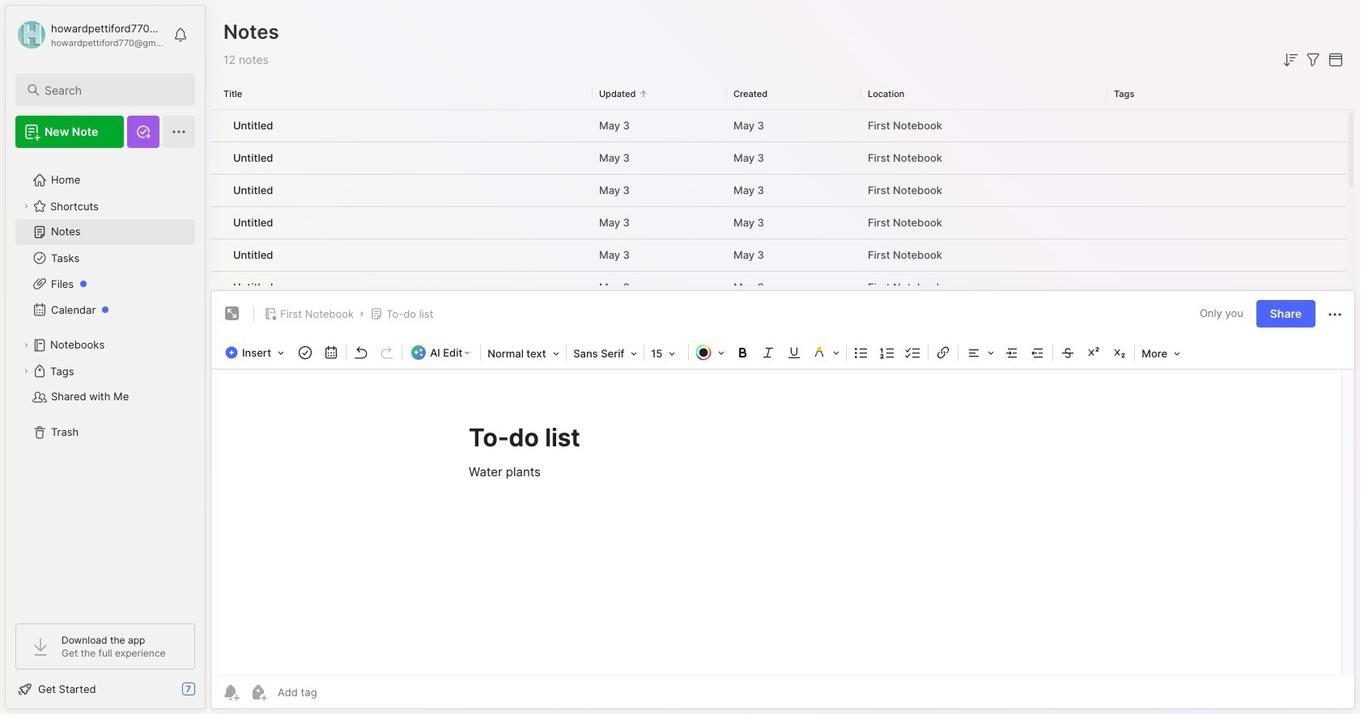 Task type: locate. For each thing, give the bounding box(es) containing it.
Font color field
[[691, 342, 730, 365]]

indent image
[[1001, 342, 1024, 365]]

task image
[[294, 342, 317, 365]]

add a reminder image
[[221, 683, 240, 703]]

5 cell from the top
[[211, 240, 223, 271]]

tree
[[6, 158, 205, 610]]

italic image
[[757, 342, 780, 365]]

row group
[[211, 110, 1347, 499]]

superscript image
[[1083, 342, 1105, 365]]

expand notebooks image
[[21, 341, 31, 351]]

expand tags image
[[21, 367, 31, 377]]

View options field
[[1323, 50, 1346, 70]]

subscript image
[[1109, 342, 1131, 365]]

Account field
[[15, 19, 165, 51]]

cell
[[211, 110, 223, 142], [211, 143, 223, 174], [211, 175, 223, 206], [211, 207, 223, 239], [211, 240, 223, 271], [211, 272, 223, 304]]

Add tag field
[[276, 686, 398, 700]]

None search field
[[45, 80, 181, 100]]

Help and Learning task checklist field
[[6, 677, 205, 703]]

alignment image
[[961, 342, 999, 365]]

Note Editor text field
[[211, 369, 1355, 676]]

Add filters field
[[1304, 50, 1323, 70]]

main element
[[0, 0, 211, 715]]

more image
[[1137, 343, 1186, 364]]

outdent image
[[1027, 342, 1050, 365]]

checklist image
[[902, 342, 925, 365]]

insert link image
[[932, 342, 955, 365]]

undo image
[[350, 342, 373, 365]]

tree inside main "element"
[[6, 158, 205, 610]]

strikethrough image
[[1057, 342, 1080, 365]]



Task type: describe. For each thing, give the bounding box(es) containing it.
expand note image
[[223, 305, 242, 324]]

Insert field
[[221, 342, 292, 365]]

2 cell from the top
[[211, 143, 223, 174]]

Search text field
[[45, 83, 181, 98]]

1 cell from the top
[[211, 110, 223, 142]]

calendar event image
[[320, 342, 343, 365]]

note window element
[[211, 291, 1355, 714]]

underline image
[[783, 342, 806, 365]]

bulleted list image
[[850, 342, 873, 365]]

Font size field
[[646, 343, 687, 365]]

add tag image
[[249, 683, 268, 703]]

Highlight field
[[807, 342, 845, 365]]

Font family field
[[569, 343, 642, 365]]

6 cell from the top
[[211, 272, 223, 304]]

Heading level field
[[483, 343, 565, 365]]

3 cell from the top
[[211, 175, 223, 206]]

Sort options field
[[1281, 50, 1300, 70]]

click to collapse image
[[204, 685, 217, 704]]

add filters image
[[1304, 50, 1323, 70]]

none search field inside main "element"
[[45, 80, 181, 100]]

bold image
[[731, 342, 754, 365]]

numbered list image
[[876, 342, 899, 365]]

4 cell from the top
[[211, 207, 223, 239]]



Task type: vqa. For each thing, say whether or not it's contained in the screenshot.
Click to collapse image
yes



